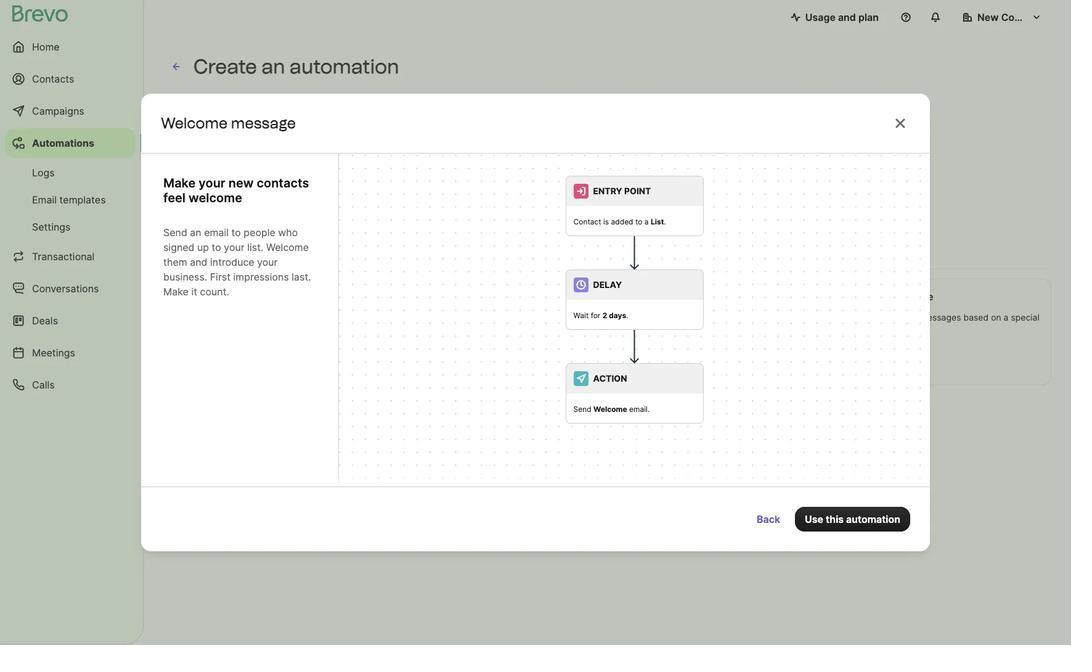 Task type: describe. For each thing, give the bounding box(es) containing it.
contact is added to a list .
[[574, 217, 667, 226]]

specific
[[254, 441, 285, 451]]

we
[[384, 205, 405, 223]]

and inside 'button'
[[839, 11, 857, 23]]

up
[[197, 241, 209, 253]]

campaign.
[[644, 324, 686, 335]]

send left email.
[[574, 405, 592, 414]]

anniversary
[[852, 290, 910, 303]]

automation for create an automation
[[290, 55, 399, 78]]

business.
[[163, 271, 207, 283]]

new company button
[[954, 5, 1052, 30]]

all link
[[262, 239, 294, 268]]

send inside send a message after a contact performs a specific action on your website.
[[254, 428, 275, 439]]

contact
[[353, 428, 384, 439]]

automation inside button
[[283, 150, 337, 163]]

your up the impressions
[[257, 256, 278, 268]]

revenue
[[560, 245, 599, 258]]

after inside the send a welcome message after a subscriber joins your list.
[[362, 312, 382, 323]]

email
[[32, 194, 57, 206]]

whether
[[660, 312, 694, 323]]

send for make your new contacts feel welcome
[[163, 226, 187, 239]]

0 vertical spatial for
[[444, 205, 464, 223]]

on inside "send a series of messages based on a special event or birthday."
[[992, 312, 1002, 323]]

send a welcome message after a subscriber joins your list.
[[254, 312, 435, 335]]

a left subscriber
[[384, 312, 389, 323]]

make inside the send an email to people who signed up to your list. welcome them and introduce your business. first impressions last. make it count.
[[163, 286, 189, 298]]

first
[[210, 271, 231, 283]]

make inside the make your new contacts feel welcome
[[163, 176, 196, 191]]

to for a
[[636, 217, 643, 226]]

impressions
[[233, 271, 289, 283]]

deals
[[32, 315, 58, 327]]

your inside send a message after a contact performs a specific action on your website.
[[328, 441, 346, 451]]

increase revenue link
[[507, 239, 608, 268]]

a up specific
[[277, 428, 282, 439]]

delay
[[594, 279, 622, 290]]

built
[[408, 205, 440, 223]]

it
[[191, 286, 197, 298]]

on inside send a message after a contact performs a specific action on your website.
[[315, 441, 326, 451]]

automations link
[[5, 128, 136, 158]]

after inside send a message after a contact performs a specific action on your website.
[[324, 428, 343, 439]]

a down the impressions
[[277, 312, 282, 323]]

action
[[288, 441, 313, 451]]

who
[[278, 226, 298, 239]]

calls
[[32, 379, 55, 391]]

message inside the send a welcome message after a subscriber joins your list.
[[323, 312, 360, 323]]

custom
[[243, 150, 281, 163]]

entry
[[594, 186, 623, 196]]

welcome inside the send a welcome message after a subscriber joins your list.
[[284, 312, 321, 323]]

based inside send messages based on whether contacts open or click an email campaign.
[[620, 312, 645, 323]]

them
[[163, 256, 187, 268]]

automations
[[291, 205, 380, 223]]

contacts link
[[5, 64, 136, 94]]

or use one of the automations we built for you
[[164, 205, 494, 223]]

email inside send messages based on whether contacts open or click an email campaign.
[[620, 324, 642, 335]]

new
[[229, 176, 254, 191]]

wait for 2 days .
[[574, 311, 629, 320]]

1 vertical spatial welcome message
[[254, 290, 344, 303]]

joins
[[254, 324, 273, 335]]

send a series of messages based on a special event or birthday.
[[852, 312, 1040, 335]]

calls link
[[5, 370, 136, 400]]

increase for increase traffic
[[425, 245, 465, 258]]

popular
[[215, 245, 252, 258]]

signed
[[163, 241, 195, 253]]

custom automation
[[243, 150, 337, 163]]

feel
[[163, 191, 186, 205]]

birthday.
[[888, 324, 925, 335]]

email templates
[[32, 194, 106, 206]]

settings link
[[5, 215, 136, 239]]

count.
[[200, 286, 229, 298]]

date
[[913, 290, 934, 303]]

added
[[612, 217, 634, 226]]

marketing activity
[[553, 290, 639, 303]]

increase revenue
[[517, 245, 599, 258]]

on inside send messages based on whether contacts open or click an email campaign.
[[648, 312, 658, 323]]

make your new contacts feel welcome
[[163, 176, 309, 205]]

this
[[827, 513, 844, 525]]

templates
[[60, 194, 106, 206]]

last.
[[292, 271, 311, 283]]

send for marketing activity
[[553, 312, 574, 323]]

home link
[[5, 32, 136, 62]]

most
[[189, 245, 213, 258]]

email.
[[630, 405, 650, 414]]

a right performs
[[426, 428, 430, 439]]

point
[[625, 186, 652, 196]]

automations
[[32, 137, 94, 149]]

marketing
[[553, 290, 601, 303]]

messages inside "send a series of messages based on a special event or birthday."
[[921, 312, 962, 323]]

custom automation button
[[164, 124, 351, 189]]

click
[[587, 324, 605, 335]]

your inside the make your new contacts feel welcome
[[199, 176, 226, 191]]

build relationships
[[618, 245, 706, 258]]

performs
[[386, 428, 423, 439]]

0 horizontal spatial to
[[212, 241, 221, 253]]

logs
[[32, 167, 55, 179]]

send a message after a contact performs a specific action on your website.
[[254, 428, 430, 451]]

campaigns
[[32, 105, 84, 117]]

1 horizontal spatial for
[[591, 311, 601, 320]]

list. inside the send a welcome message after a subscriber joins your list.
[[295, 324, 310, 335]]

one
[[215, 205, 241, 223]]

days
[[609, 311, 627, 320]]

and inside the send an email to people who signed up to your list. welcome them and introduce your business. first impressions last. make it count.
[[190, 256, 208, 268]]

send for anniversary date
[[852, 312, 873, 323]]

an inside send messages based on whether contacts open or click an email campaign.
[[608, 324, 618, 335]]

tab list containing most popular
[[164, 239, 1052, 269]]

1 horizontal spatial .
[[665, 217, 667, 226]]



Task type: locate. For each thing, give the bounding box(es) containing it.
1 vertical spatial for
[[591, 311, 601, 320]]

welcome message up custom
[[161, 114, 296, 132]]

2 increase from the left
[[517, 245, 557, 258]]

send up event
[[852, 312, 873, 323]]

1 horizontal spatial welcome
[[284, 312, 321, 323]]

send inside "send a series of messages based on a special event or birthday."
[[852, 312, 873, 323]]

1 horizontal spatial on
[[648, 312, 658, 323]]

introduce
[[210, 256, 255, 268]]

event
[[852, 324, 875, 335]]

0 vertical spatial .
[[665, 217, 667, 226]]

of for the
[[245, 205, 260, 223]]

an inside the send an email to people who signed up to your list. welcome them and introduce your business. first impressions last. make it count.
[[190, 226, 202, 239]]

0 horizontal spatial of
[[245, 205, 260, 223]]

most popular
[[189, 245, 252, 258]]

list. right joins
[[295, 324, 310, 335]]

contacts right whether
[[697, 312, 732, 323]]

of
[[245, 205, 260, 223], [910, 312, 918, 323]]

open
[[553, 324, 574, 335]]

an for send
[[190, 226, 202, 239]]

list
[[651, 217, 665, 226]]

welcome inside the send an email to people who signed up to your list. welcome them and introduce your business. first impressions last. make it count.
[[266, 241, 309, 253]]

messages down "date"
[[921, 312, 962, 323]]

2 make from the top
[[163, 286, 189, 298]]

1 horizontal spatial contacts
[[697, 312, 732, 323]]

0 vertical spatial and
[[839, 11, 857, 23]]

traffic
[[468, 245, 497, 258]]

back
[[757, 513, 781, 525]]

increase traffic
[[425, 245, 497, 258]]

1 vertical spatial contacts
[[697, 312, 732, 323]]

activity
[[604, 290, 639, 303]]

0 horizontal spatial list.
[[247, 241, 264, 253]]

to
[[636, 217, 643, 226], [232, 226, 241, 239], [212, 241, 221, 253]]

1 make from the top
[[163, 176, 196, 191]]

an for create
[[262, 55, 285, 78]]

increase inside increase revenue link
[[517, 245, 557, 258]]

and left plan
[[839, 11, 857, 23]]

your up introduce
[[224, 241, 245, 253]]

1 vertical spatial automation
[[283, 150, 337, 163]]

contact
[[574, 217, 602, 226]]

0 horizontal spatial for
[[444, 205, 464, 223]]

1 horizontal spatial messages
[[921, 312, 962, 323]]

2 or from the left
[[878, 324, 886, 335]]

2 horizontal spatial on
[[992, 312, 1002, 323]]

welcome message down 'last.'
[[254, 290, 344, 303]]

1 vertical spatial list.
[[295, 324, 310, 335]]

send inside send messages based on whether contacts open or click an email campaign.
[[553, 312, 574, 323]]

message inside send a message after a contact performs a specific action on your website.
[[284, 428, 321, 439]]

0 vertical spatial welcome
[[189, 191, 242, 205]]

usage and plan button
[[781, 5, 889, 30]]

improve engagement link
[[294, 239, 415, 269]]

send messages based on whether contacts open or click an email campaign.
[[553, 312, 732, 335]]

meetings
[[32, 347, 75, 359]]

make up the or at the left of the page
[[163, 176, 196, 191]]

plan
[[859, 11, 880, 23]]

new
[[978, 11, 1000, 23]]

back button
[[748, 507, 791, 532]]

1 horizontal spatial increase
[[517, 245, 557, 258]]

0 vertical spatial make
[[163, 176, 196, 191]]

a left the "special"
[[1004, 312, 1009, 323]]

wait
[[574, 311, 589, 320]]

email down days
[[620, 324, 642, 335]]

list. inside the send an email to people who signed up to your list. welcome them and introduce your business. first impressions last. make it count.
[[247, 241, 264, 253]]

1 horizontal spatial list.
[[295, 324, 310, 335]]

automation for use this automation
[[847, 513, 901, 525]]

company
[[1002, 11, 1048, 23]]

2 horizontal spatial to
[[636, 217, 643, 226]]

increase
[[425, 245, 465, 258], [517, 245, 557, 258]]

a left list at the top right of the page
[[645, 217, 649, 226]]

based left the "special"
[[964, 312, 989, 323]]

send inside the send an email to people who signed up to your list. welcome them and introduce your business. first impressions last. make it count.
[[163, 226, 187, 239]]

make down business.
[[163, 286, 189, 298]]

1 vertical spatial make
[[163, 286, 189, 298]]

increase left revenue
[[517, 245, 557, 258]]

usage and plan
[[806, 11, 880, 23]]

or
[[164, 205, 181, 223]]

campaigns link
[[5, 96, 136, 126]]

0 horizontal spatial messages
[[577, 312, 618, 323]]

list. down people
[[247, 241, 264, 253]]

or down wait
[[576, 324, 584, 335]]

new company
[[978, 11, 1048, 23]]

. down the activity
[[627, 311, 629, 320]]

email templates link
[[5, 187, 136, 212]]

an
[[262, 55, 285, 78], [190, 226, 202, 239], [608, 324, 618, 335]]

contacts inside the make your new contacts feel welcome
[[257, 176, 309, 191]]

improve engagement
[[304, 245, 405, 258]]

subscriber
[[392, 312, 435, 323]]

automation
[[290, 55, 399, 78], [283, 150, 337, 163], [847, 513, 901, 525]]

an right create
[[262, 55, 285, 78]]

build
[[618, 245, 642, 258]]

send a message after a contact performs a specific action on your website. button
[[164, 395, 454, 501]]

1 horizontal spatial after
[[362, 312, 382, 323]]

to for people
[[232, 226, 241, 239]]

a left contact
[[345, 428, 350, 439]]

on left the "special"
[[992, 312, 1002, 323]]

the
[[263, 205, 287, 223]]

special
[[1012, 312, 1040, 323]]

your left website.
[[328, 441, 346, 451]]

0 vertical spatial after
[[362, 312, 382, 323]]

an down days
[[608, 324, 618, 335]]

on right action
[[315, 441, 326, 451]]

send
[[163, 226, 187, 239], [254, 312, 275, 323], [553, 312, 574, 323], [852, 312, 873, 323], [574, 405, 592, 414], [254, 428, 275, 439]]

and down up
[[190, 256, 208, 268]]

of up people
[[245, 205, 260, 223]]

1 based from the left
[[620, 312, 645, 323]]

0 horizontal spatial after
[[324, 428, 343, 439]]

0 horizontal spatial contacts
[[257, 176, 309, 191]]

0 horizontal spatial or
[[576, 324, 584, 335]]

all
[[272, 245, 284, 258]]

or inside send messages based on whether contacts open or click an email campaign.
[[576, 324, 584, 335]]

of inside "send a series of messages based on a special event or birthday."
[[910, 312, 918, 323]]

email inside the send an email to people who signed up to your list. welcome them and introduce your business. first impressions last. make it count.
[[204, 226, 229, 239]]

based
[[620, 312, 645, 323], [964, 312, 989, 323]]

2 vertical spatial an
[[608, 324, 618, 335]]

messages inside send messages based on whether contacts open or click an email campaign.
[[577, 312, 618, 323]]

use this automation
[[806, 513, 901, 525]]

1 or from the left
[[576, 324, 584, 335]]

your right joins
[[275, 324, 293, 335]]

your
[[199, 176, 226, 191], [224, 241, 245, 253], [257, 256, 278, 268], [275, 324, 293, 335], [328, 441, 346, 451]]

usage
[[806, 11, 836, 23]]

send welcome email.
[[574, 405, 650, 414]]

welcome
[[161, 114, 228, 132], [266, 241, 309, 253], [254, 290, 298, 303], [594, 405, 628, 414]]

0 horizontal spatial welcome
[[189, 191, 242, 205]]

2 horizontal spatial an
[[608, 324, 618, 335]]

.
[[665, 217, 667, 226], [627, 311, 629, 320]]

your left new
[[199, 176, 226, 191]]

0 horizontal spatial and
[[190, 256, 208, 268]]

tab list
[[164, 239, 1052, 269]]

to right added
[[636, 217, 643, 226]]

list.
[[247, 241, 264, 253], [295, 324, 310, 335]]

0 horizontal spatial based
[[620, 312, 645, 323]]

increase for increase revenue
[[517, 245, 557, 258]]

you
[[468, 205, 494, 223]]

0 horizontal spatial email
[[204, 226, 229, 239]]

1 vertical spatial an
[[190, 226, 202, 239]]

0 vertical spatial list.
[[247, 241, 264, 253]]

0 horizontal spatial on
[[315, 441, 326, 451]]

2 based from the left
[[964, 312, 989, 323]]

create an automation
[[194, 55, 399, 78]]

0 vertical spatial automation
[[290, 55, 399, 78]]

email
[[204, 226, 229, 239], [620, 324, 642, 335]]

is
[[604, 217, 609, 226]]

for left 2
[[591, 311, 601, 320]]

2 vertical spatial automation
[[847, 513, 901, 525]]

1 vertical spatial email
[[620, 324, 642, 335]]

1 vertical spatial after
[[324, 428, 343, 439]]

conversations
[[32, 282, 99, 295]]

increase traffic link
[[415, 239, 507, 268]]

1 horizontal spatial or
[[878, 324, 886, 335]]

welcome down 'last.'
[[284, 312, 321, 323]]

dxrbf image
[[174, 247, 184, 257]]

for
[[444, 205, 464, 223], [591, 311, 601, 320]]

for left you
[[444, 205, 464, 223]]

or inside "send a series of messages based on a special event or birthday."
[[878, 324, 886, 335]]

messages
[[577, 312, 618, 323], [921, 312, 962, 323]]

welcome right feel
[[189, 191, 242, 205]]

entry point
[[594, 186, 652, 196]]

based inside "send a series of messages based on a special event or birthday."
[[964, 312, 989, 323]]

of for messages
[[910, 312, 918, 323]]

1 vertical spatial and
[[190, 256, 208, 268]]

use this automation button
[[796, 507, 911, 532]]

contacts down custom automation
[[257, 176, 309, 191]]

send up specific
[[254, 428, 275, 439]]

0 horizontal spatial .
[[627, 311, 629, 320]]

engagement
[[345, 245, 405, 258]]

of up birthday. on the right of the page
[[910, 312, 918, 323]]

1 horizontal spatial to
[[232, 226, 241, 239]]

build relationships link
[[608, 239, 716, 268]]

0 vertical spatial an
[[262, 55, 285, 78]]

messages up click
[[577, 312, 618, 323]]

1 horizontal spatial an
[[262, 55, 285, 78]]

1 vertical spatial of
[[910, 312, 918, 323]]

2
[[603, 311, 608, 320]]

on up campaign.
[[648, 312, 658, 323]]

increase inside the increase traffic link
[[425, 245, 465, 258]]

0 vertical spatial email
[[204, 226, 229, 239]]

use
[[185, 205, 211, 223]]

and
[[839, 11, 857, 23], [190, 256, 208, 268]]

improve
[[304, 245, 342, 258]]

1 messages from the left
[[577, 312, 618, 323]]

welcome
[[189, 191, 242, 205], [284, 312, 321, 323]]

0 horizontal spatial increase
[[425, 245, 465, 258]]

2 messages from the left
[[921, 312, 962, 323]]

home
[[32, 41, 60, 53]]

1 horizontal spatial email
[[620, 324, 642, 335]]

welcome message
[[161, 114, 296, 132], [254, 290, 344, 303]]

relationships
[[645, 245, 706, 258]]

send up open
[[553, 312, 574, 323]]

people
[[244, 226, 276, 239]]

0 vertical spatial welcome message
[[161, 114, 296, 132]]

1 increase from the left
[[425, 245, 465, 258]]

settings
[[32, 221, 71, 233]]

contacts
[[32, 73, 74, 85]]

or right event
[[878, 324, 886, 335]]

send up joins
[[254, 312, 275, 323]]

1 horizontal spatial of
[[910, 312, 918, 323]]

to up popular
[[232, 226, 241, 239]]

send for welcome message
[[254, 312, 275, 323]]

0 vertical spatial of
[[245, 205, 260, 223]]

send an email to people who signed up to your list. welcome them and introduce your business. first impressions last. make it count.
[[163, 226, 311, 298]]

after left contact
[[324, 428, 343, 439]]

a left series
[[876, 312, 881, 323]]

send up signed
[[163, 226, 187, 239]]

1 horizontal spatial and
[[839, 11, 857, 23]]

welcome inside the make your new contacts feel welcome
[[189, 191, 242, 205]]

0 horizontal spatial an
[[190, 226, 202, 239]]

transactional link
[[5, 242, 136, 271]]

email up most popular
[[204, 226, 229, 239]]

increase left traffic
[[425, 245, 465, 258]]

your inside the send a welcome message after a subscriber joins your list.
[[275, 324, 293, 335]]

0 vertical spatial contacts
[[257, 176, 309, 191]]

transactional
[[32, 250, 95, 263]]

. up build relationships
[[665, 217, 667, 226]]

after left subscriber
[[362, 312, 382, 323]]

1 vertical spatial welcome
[[284, 312, 321, 323]]

based down the activity
[[620, 312, 645, 323]]

on
[[648, 312, 658, 323], [992, 312, 1002, 323], [315, 441, 326, 451]]

send inside the send a welcome message after a subscriber joins your list.
[[254, 312, 275, 323]]

an up up
[[190, 226, 202, 239]]

action
[[594, 373, 628, 384]]

1 vertical spatial .
[[627, 311, 629, 320]]

to right up
[[212, 241, 221, 253]]

contacts inside send messages based on whether contacts open or click an email campaign.
[[697, 312, 732, 323]]

1 horizontal spatial based
[[964, 312, 989, 323]]

automation inside button
[[847, 513, 901, 525]]

conversations link
[[5, 274, 136, 303]]

most popular link
[[164, 239, 262, 268]]

series
[[883, 312, 908, 323]]



Task type: vqa. For each thing, say whether or not it's contained in the screenshot.
"Usage and plan" on the right of the page
yes



